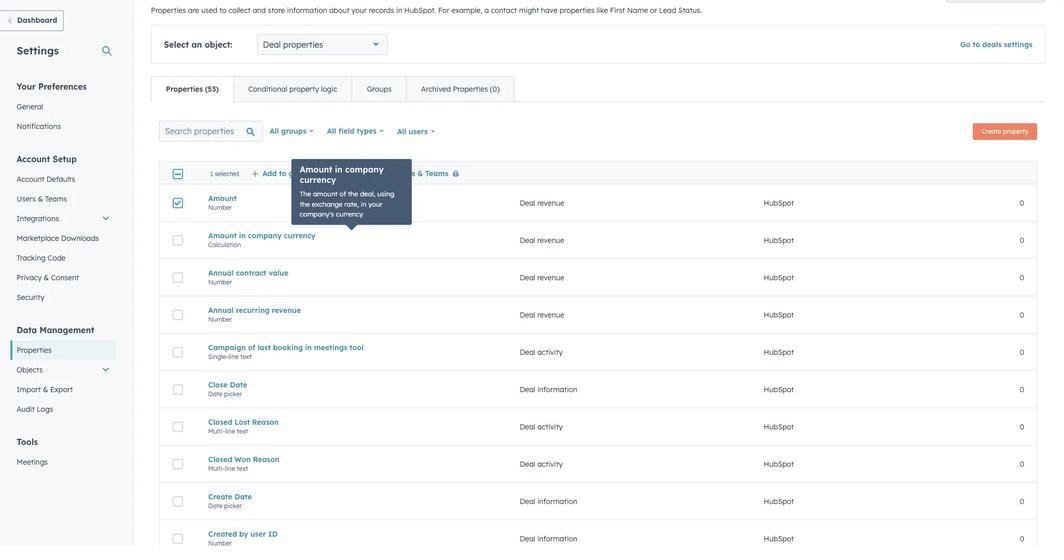 Task type: describe. For each thing, give the bounding box(es) containing it.
1 vertical spatial the
[[300, 200, 310, 208]]

using
[[378, 190, 395, 198]]

contract
[[236, 269, 267, 278]]

types
[[357, 127, 377, 136]]

rate,
[[345, 200, 359, 208]]

3 deal information from the top
[[520, 535, 578, 544]]

amount in company currency calculation
[[208, 231, 316, 249]]

reason for closed lost reason
[[252, 418, 279, 427]]

& for consent
[[44, 273, 49, 283]]

properties link
[[10, 341, 116, 361]]

audit logs link
[[10, 400, 116, 420]]

settings
[[1005, 40, 1033, 49]]

amount for amount in company currency
[[208, 231, 237, 241]]

tracking code
[[17, 254, 66, 263]]

properties for properties (53)
[[166, 85, 203, 94]]

hubspot for amount
[[764, 198, 795, 208]]

data management element
[[10, 325, 116, 420]]

text inside campaign of last booking in meetings tool single-line text
[[240, 353, 252, 361]]

all users
[[397, 127, 428, 136]]

deal information for create
[[520, 497, 578, 507]]

amount inside amount in company currency the amount of the deal, using the exchange rate, in your company's currency
[[300, 165, 333, 175]]

account setup element
[[10, 154, 116, 308]]

text for lost
[[237, 428, 248, 436]]

about
[[329, 6, 350, 15]]

contact
[[491, 6, 517, 15]]

exchange
[[312, 200, 343, 208]]

all for all users
[[397, 127, 407, 136]]

have
[[541, 6, 558, 15]]

1 vertical spatial currency
[[336, 210, 363, 218]]

company's
[[300, 210, 334, 218]]

properties for properties are used to collect and store information about your records in hubspot. for example, a contact might have properties like first name or lead status.
[[151, 6, 186, 15]]

consent
[[51, 273, 79, 283]]

deal activity for campaign of last booking in meetings tool
[[520, 348, 563, 357]]

users & teams link
[[10, 189, 116, 209]]

preferences
[[38, 81, 87, 92]]

data management
[[17, 325, 94, 336]]

company for amount in company currency calculation
[[248, 231, 282, 241]]

tools element
[[10, 437, 116, 547]]

privacy & consent link
[[10, 268, 116, 288]]

line for won
[[225, 465, 235, 473]]

deal for create date
[[520, 497, 536, 507]]

hubspot for campaign of last booking in meetings tool
[[764, 348, 795, 357]]

archive
[[332, 169, 359, 179]]

create date date picker
[[208, 493, 252, 510]]

amount button
[[208, 194, 495, 203]]

hubspot for annual contract value
[[764, 273, 795, 283]]

all users button
[[391, 121, 442, 143]]

properties (53) link
[[152, 77, 233, 102]]

deal properties button
[[257, 34, 388, 55]]

campaign of last booking in meetings tool single-line text
[[208, 343, 364, 361]]

all field types button
[[320, 121, 391, 142]]

data
[[17, 325, 37, 336]]

conditional property logic
[[248, 85, 338, 94]]

lead
[[660, 6, 677, 15]]

records
[[369, 6, 394, 15]]

line inside campaign of last booking in meetings tool single-line text
[[229, 353, 239, 361]]

archived properties (0) link
[[406, 77, 514, 102]]

deal revenue for value
[[520, 273, 565, 283]]

value
[[269, 269, 289, 278]]

revenue inside annual recurring revenue number
[[272, 306, 301, 315]]

create property
[[982, 128, 1029, 135]]

all groups
[[270, 127, 307, 136]]

in up amount
[[335, 165, 343, 175]]

deal revenue for company
[[520, 236, 565, 245]]

security link
[[10, 288, 116, 308]]

properties for properties
[[17, 346, 52, 355]]

0 horizontal spatial your
[[352, 6, 367, 15]]

0 for annual contract value
[[1020, 273, 1025, 283]]

create property button
[[974, 124, 1038, 140]]

date up created
[[208, 503, 223, 510]]

account setup
[[17, 154, 77, 165]]

0 for close date
[[1020, 385, 1025, 395]]

activity for closed won reason
[[538, 460, 563, 469]]

tool
[[350, 343, 364, 353]]

picker for create
[[224, 503, 242, 510]]

currency for amount in company currency calculation
[[284, 231, 316, 241]]

management
[[40, 325, 94, 336]]

& for teams
[[38, 195, 43, 204]]

notifications
[[17, 122, 61, 131]]

all for all field types
[[327, 127, 336, 136]]

campaign of last booking in meetings tool button
[[208, 343, 495, 353]]

assign users & teams button
[[369, 169, 463, 179]]

settings
[[17, 44, 59, 57]]

0 for amount in company currency
[[1020, 236, 1025, 245]]

activity for closed lost reason
[[538, 423, 563, 432]]

properties left (0)
[[453, 85, 488, 94]]

selected
[[215, 170, 239, 178]]

revenue for company
[[538, 236, 565, 245]]

revenue for value
[[538, 273, 565, 283]]

0 for amount
[[1020, 198, 1025, 208]]

tab list containing properties (53)
[[151, 76, 515, 102]]

date down the "close"
[[208, 390, 223, 398]]

the
[[300, 190, 311, 198]]

your preferences
[[17, 81, 87, 92]]

logs
[[37, 405, 53, 415]]

users & teams
[[17, 195, 67, 204]]

integrations
[[17, 214, 59, 224]]

1 horizontal spatial the
[[348, 190, 358, 198]]

annual recurring revenue button
[[208, 306, 495, 315]]

integrations button
[[10, 209, 116, 229]]

deal for amount in company currency
[[520, 236, 536, 245]]

your inside amount in company currency the amount of the deal, using the exchange rate, in your company's currency
[[369, 200, 383, 208]]

information for created by user id
[[538, 535, 578, 544]]

annual for annual contract value
[[208, 269, 234, 278]]

marketplace downloads link
[[10, 229, 116, 249]]

property for create
[[1004, 128, 1029, 135]]

marketplace downloads
[[17, 234, 99, 243]]

closed for closed lost reason
[[208, 418, 232, 427]]

general
[[17, 102, 43, 112]]

created by user id button
[[208, 530, 495, 539]]

groups link
[[352, 77, 406, 102]]

security
[[17, 293, 44, 303]]

create for property
[[982, 128, 1002, 135]]

picker for close
[[224, 390, 242, 398]]

closed lost reason button
[[208, 418, 495, 427]]

booking
[[273, 343, 303, 353]]

close
[[208, 381, 228, 390]]

add to group button
[[252, 169, 311, 179]]

& for export
[[43, 386, 48, 395]]

information for close date
[[538, 385, 578, 395]]

deal revenue for revenue
[[520, 311, 565, 320]]

all for all groups
[[270, 127, 279, 136]]

calculation
[[208, 241, 241, 249]]

number for annual contract value
[[208, 278, 232, 286]]

group
[[289, 169, 311, 179]]

archived properties (0)
[[421, 85, 500, 94]]

annual recurring revenue number
[[208, 306, 301, 324]]

dashboard link
[[0, 10, 64, 31]]

hubspot for annual recurring revenue
[[764, 311, 795, 320]]

lost
[[235, 418, 250, 427]]

0 horizontal spatial to
[[220, 6, 227, 15]]

deal properties
[[263, 39, 323, 50]]

deal for created by user id
[[520, 535, 536, 544]]

created
[[208, 530, 237, 539]]

example,
[[452, 6, 483, 15]]

0 for campaign of last booking in meetings tool
[[1020, 348, 1025, 357]]



Task type: locate. For each thing, give the bounding box(es) containing it.
currency down company's
[[284, 231, 316, 241]]

text for won
[[237, 465, 248, 473]]

1 deal revenue from the top
[[520, 198, 565, 208]]

0 vertical spatial the
[[348, 190, 358, 198]]

2 horizontal spatial to
[[973, 40, 981, 49]]

assign users & teams
[[369, 169, 449, 179]]

number inside amount number
[[208, 204, 232, 211]]

1 vertical spatial properties
[[283, 39, 323, 50]]

property inside tab list
[[290, 85, 319, 94]]

0 horizontal spatial properties
[[283, 39, 323, 50]]

select
[[164, 39, 189, 50]]

0 horizontal spatial company
[[248, 231, 282, 241]]

1 horizontal spatial property
[[1004, 128, 1029, 135]]

line
[[229, 353, 239, 361], [225, 428, 235, 436], [225, 465, 235, 473]]

0 vertical spatial property
[[290, 85, 319, 94]]

date down closed won reason multi-line text
[[235, 493, 252, 502]]

2 vertical spatial activity
[[538, 460, 563, 469]]

3 activity from the top
[[538, 460, 563, 469]]

create
[[982, 128, 1002, 135], [208, 493, 232, 502]]

closed inside closed won reason multi-line text
[[208, 455, 232, 465]]

0
[[1020, 198, 1025, 208], [1020, 236, 1025, 245], [1020, 273, 1025, 283], [1020, 311, 1025, 320], [1020, 348, 1025, 357], [1020, 385, 1025, 395], [1020, 423, 1025, 432], [1020, 460, 1025, 469], [1020, 497, 1025, 507], [1020, 535, 1025, 544]]

0 for create date
[[1020, 497, 1025, 507]]

objects button
[[10, 361, 116, 380]]

1 multi- from the top
[[208, 428, 225, 436]]

account
[[17, 154, 50, 165], [17, 175, 45, 184]]

campaign
[[208, 343, 246, 353]]

amount down 1 selected
[[208, 194, 237, 203]]

annual
[[208, 269, 234, 278], [208, 306, 234, 315]]

2 vertical spatial line
[[225, 465, 235, 473]]

annual inside annual contract value number
[[208, 269, 234, 278]]

properties up objects
[[17, 346, 52, 355]]

in right booking
[[305, 343, 312, 353]]

reason inside closed won reason multi-line text
[[253, 455, 280, 465]]

0 vertical spatial text
[[240, 353, 252, 361]]

properties left like
[[560, 6, 595, 15]]

1 horizontal spatial users
[[395, 169, 415, 179]]

2 vertical spatial deal activity
[[520, 460, 563, 469]]

properties down the store
[[283, 39, 323, 50]]

annual inside annual recurring revenue number
[[208, 306, 234, 315]]

2 horizontal spatial all
[[397, 127, 407, 136]]

2 0 from the top
[[1020, 236, 1025, 245]]

line down the campaign on the bottom of page
[[229, 353, 239, 361]]

deal inside 'deal properties' popup button
[[263, 39, 281, 50]]

amount in company currency the amount of the deal, using the exchange rate, in your company's currency
[[300, 165, 395, 218]]

object:
[[205, 39, 233, 50]]

deal for close date
[[520, 385, 536, 395]]

line inside closed lost reason multi-line text
[[225, 428, 235, 436]]

dashboard
[[17, 16, 57, 25]]

0 horizontal spatial of
[[248, 343, 256, 353]]

text
[[240, 353, 252, 361], [237, 428, 248, 436], [237, 465, 248, 473]]

in up calculation at the left top of the page
[[239, 231, 246, 241]]

meetings
[[17, 458, 48, 468]]

2 hubspot from the top
[[764, 236, 795, 245]]

0 vertical spatial amount
[[300, 165, 333, 175]]

hubspot for close date
[[764, 385, 795, 395]]

1 horizontal spatial of
[[340, 190, 346, 198]]

3 hubspot from the top
[[764, 273, 795, 283]]

3 deal revenue from the top
[[520, 273, 565, 283]]

0 vertical spatial deal activity
[[520, 348, 563, 357]]

company up deal,
[[345, 165, 384, 175]]

1 vertical spatial number
[[208, 278, 232, 286]]

multi- for closed won reason
[[208, 465, 225, 473]]

4 deal revenue from the top
[[520, 311, 565, 320]]

number for annual recurring revenue
[[208, 316, 232, 324]]

in right the records at left top
[[396, 6, 403, 15]]

date
[[230, 381, 247, 390], [208, 390, 223, 398], [235, 493, 252, 502], [208, 503, 223, 510]]

all left users
[[397, 127, 407, 136]]

1 vertical spatial closed
[[208, 455, 232, 465]]

number inside annual recurring revenue number
[[208, 316, 232, 324]]

2 annual from the top
[[208, 306, 234, 315]]

deal information for close
[[520, 385, 578, 395]]

1 horizontal spatial properties
[[560, 6, 595, 15]]

of up rate,
[[340, 190, 346, 198]]

& right 'assign'
[[418, 169, 423, 179]]

1
[[210, 170, 213, 178]]

0 horizontal spatial create
[[208, 493, 232, 502]]

0 horizontal spatial all
[[270, 127, 279, 136]]

property for conditional
[[290, 85, 319, 94]]

properties left the are
[[151, 6, 186, 15]]

0 for annual recurring revenue
[[1020, 311, 1025, 320]]

the down the at the top left of page
[[300, 200, 310, 208]]

account for account setup
[[17, 154, 50, 165]]

deal activity for closed lost reason
[[520, 423, 563, 432]]

import & export link
[[10, 380, 116, 400]]

first
[[610, 6, 625, 15]]

& right privacy
[[44, 273, 49, 283]]

deal revenue
[[520, 198, 565, 208], [520, 236, 565, 245], [520, 273, 565, 283], [520, 311, 565, 320]]

to right used
[[220, 6, 227, 15]]

picker up created by user id
[[224, 503, 242, 510]]

properties inside data management element
[[17, 346, 52, 355]]

1 horizontal spatial company
[[345, 165, 384, 175]]

number
[[208, 204, 232, 211], [208, 278, 232, 286], [208, 316, 232, 324]]

text down won
[[237, 465, 248, 473]]

currency down rate,
[[336, 210, 363, 218]]

& inside 'link'
[[44, 273, 49, 283]]

closed for closed won reason
[[208, 455, 232, 465]]

in
[[396, 6, 403, 15], [335, 165, 343, 175], [361, 200, 367, 208], [239, 231, 246, 241], [305, 343, 312, 353]]

0 vertical spatial activity
[[538, 348, 563, 357]]

teams down users
[[425, 169, 449, 179]]

0 vertical spatial company
[[345, 165, 384, 175]]

company inside amount in company currency the amount of the deal, using the exchange rate, in your company's currency
[[345, 165, 384, 175]]

downloads
[[61, 234, 99, 243]]

of inside campaign of last booking in meetings tool single-line text
[[248, 343, 256, 353]]

number down calculation at the left top of the page
[[208, 278, 232, 286]]

5 hubspot from the top
[[764, 348, 795, 357]]

1 vertical spatial of
[[248, 343, 256, 353]]

hubspot for amount in company currency
[[764, 236, 795, 245]]

& up integrations
[[38, 195, 43, 204]]

closed inside closed lost reason multi-line text
[[208, 418, 232, 427]]

6 0 from the top
[[1020, 385, 1025, 395]]

Search search field
[[159, 121, 263, 142]]

1 horizontal spatial your
[[369, 200, 383, 208]]

1 activity from the top
[[538, 348, 563, 357]]

picker inside close date date picker
[[224, 390, 242, 398]]

recurring
[[236, 306, 270, 315]]

account defaults
[[17, 175, 75, 184]]

date right the "close"
[[230, 381, 247, 390]]

0 vertical spatial users
[[395, 169, 415, 179]]

create inside create date date picker
[[208, 493, 232, 502]]

create inside 'button'
[[982, 128, 1002, 135]]

9 0 from the top
[[1020, 497, 1025, 507]]

1 deal information from the top
[[520, 385, 578, 395]]

of left the last
[[248, 343, 256, 353]]

0 vertical spatial line
[[229, 353, 239, 361]]

by
[[239, 530, 248, 539]]

0 horizontal spatial users
[[17, 195, 36, 204]]

of inside amount in company currency the amount of the deal, using the exchange rate, in your company's currency
[[340, 190, 346, 198]]

picker
[[224, 390, 242, 398], [224, 503, 242, 510]]

7 hubspot from the top
[[764, 423, 795, 432]]

0 vertical spatial currency
[[300, 175, 336, 185]]

your
[[352, 6, 367, 15], [369, 200, 383, 208]]

users inside account setup element
[[17, 195, 36, 204]]

account for account defaults
[[17, 175, 45, 184]]

0 vertical spatial to
[[220, 6, 227, 15]]

2 vertical spatial amount
[[208, 231, 237, 241]]

hubspot.
[[405, 6, 436, 15]]

1 vertical spatial amount
[[208, 194, 237, 203]]

0 vertical spatial number
[[208, 204, 232, 211]]

0 horizontal spatial property
[[290, 85, 319, 94]]

0 horizontal spatial teams
[[45, 195, 67, 204]]

amount number
[[208, 194, 237, 211]]

meetings
[[314, 343, 348, 353]]

teams inside account setup element
[[45, 195, 67, 204]]

field
[[339, 127, 355, 136]]

privacy & consent
[[17, 273, 79, 283]]

or
[[650, 6, 658, 15]]

hubspot for closed lost reason
[[764, 423, 795, 432]]

amount in company currency tooltip
[[292, 159, 412, 225]]

closed left 'lost'
[[208, 418, 232, 427]]

amount up amount
[[300, 165, 333, 175]]

account up account defaults
[[17, 154, 50, 165]]

multi- inside closed won reason multi-line text
[[208, 465, 225, 473]]

multi- inside closed lost reason multi-line text
[[208, 428, 225, 436]]

0 vertical spatial properties
[[560, 6, 595, 15]]

3 0 from the top
[[1020, 273, 1025, 283]]

annual for annual recurring revenue
[[208, 306, 234, 315]]

deal for annual contract value
[[520, 273, 536, 283]]

teams down defaults
[[45, 195, 67, 204]]

might
[[519, 6, 539, 15]]

line down 'lost'
[[225, 428, 235, 436]]

account up users & teams
[[17, 175, 45, 184]]

users right 'assign'
[[395, 169, 415, 179]]

currency up amount
[[300, 175, 336, 185]]

company for amount in company currency the amount of the deal, using the exchange rate, in your company's currency
[[345, 165, 384, 175]]

hubspot for create date
[[764, 497, 795, 507]]

in inside campaign of last booking in meetings tool single-line text
[[305, 343, 312, 353]]

conditional property logic link
[[233, 77, 352, 102]]

deal for closed won reason
[[520, 460, 536, 469]]

1 vertical spatial your
[[369, 200, 383, 208]]

1 number from the top
[[208, 204, 232, 211]]

number inside annual contract value number
[[208, 278, 232, 286]]

2 vertical spatial deal information
[[520, 535, 578, 544]]

tab panel
[[151, 102, 1046, 547]]

add to group
[[263, 169, 311, 179]]

1 vertical spatial line
[[225, 428, 235, 436]]

2 account from the top
[[17, 175, 45, 184]]

1 vertical spatial multi-
[[208, 465, 225, 473]]

picker down the "close"
[[224, 390, 242, 398]]

reason inside closed lost reason multi-line text
[[252, 418, 279, 427]]

2 deal revenue from the top
[[520, 236, 565, 245]]

1 hubspot from the top
[[764, 198, 795, 208]]

deal for annual recurring revenue
[[520, 311, 536, 320]]

4 hubspot from the top
[[764, 311, 795, 320]]

groups
[[281, 127, 307, 136]]

collect
[[229, 6, 251, 15]]

a
[[485, 6, 489, 15]]

1 vertical spatial to
[[973, 40, 981, 49]]

last
[[258, 343, 271, 353]]

1 vertical spatial company
[[248, 231, 282, 241]]

currency for amount in company currency the amount of the deal, using the exchange rate, in your company's currency
[[300, 175, 336, 185]]

0 vertical spatial closed
[[208, 418, 232, 427]]

0 vertical spatial deal information
[[520, 385, 578, 395]]

1 horizontal spatial create
[[982, 128, 1002, 135]]

information for create date
[[538, 497, 578, 507]]

defaults
[[47, 175, 75, 184]]

text inside closed won reason multi-line text
[[237, 465, 248, 473]]

reason right 'lost'
[[252, 418, 279, 427]]

closed left won
[[208, 455, 232, 465]]

1 vertical spatial annual
[[208, 306, 234, 315]]

1 0 from the top
[[1020, 198, 1025, 208]]

the up rate,
[[348, 190, 358, 198]]

name
[[627, 6, 648, 15]]

information
[[287, 6, 327, 15], [538, 385, 578, 395], [538, 497, 578, 507], [538, 535, 578, 544]]

7 0 from the top
[[1020, 423, 1025, 432]]

0 horizontal spatial the
[[300, 200, 310, 208]]

0 vertical spatial your
[[352, 6, 367, 15]]

your preferences element
[[10, 81, 116, 136]]

properties left "(53)"
[[166, 85, 203, 94]]

users
[[409, 127, 428, 136]]

(0)
[[490, 85, 500, 94]]

4 0 from the top
[[1020, 311, 1025, 320]]

tab panel containing all groups
[[151, 102, 1046, 547]]

deal for closed lost reason
[[520, 423, 536, 432]]

reason right won
[[253, 455, 280, 465]]

number down 1 selected
[[208, 204, 232, 211]]

1 account from the top
[[17, 154, 50, 165]]

0 vertical spatial teams
[[425, 169, 449, 179]]

meetings link
[[10, 453, 116, 473]]

1 vertical spatial activity
[[538, 423, 563, 432]]

2 multi- from the top
[[208, 465, 225, 473]]

text down the campaign on the bottom of page
[[240, 353, 252, 361]]

in down deal,
[[361, 200, 367, 208]]

1 horizontal spatial teams
[[425, 169, 449, 179]]

& left export
[[43, 386, 48, 395]]

to for go to deals settings
[[973, 40, 981, 49]]

0 for created by user id
[[1020, 535, 1025, 544]]

won
[[235, 455, 251, 465]]

(53)
[[205, 85, 219, 94]]

multi- for closed lost reason
[[208, 428, 225, 436]]

1 vertical spatial deal information
[[520, 497, 578, 507]]

picker inside create date date picker
[[224, 503, 242, 510]]

0 vertical spatial annual
[[208, 269, 234, 278]]

deal for amount
[[520, 198, 536, 208]]

1 horizontal spatial to
[[279, 169, 287, 179]]

create for date
[[208, 493, 232, 502]]

2 picker from the top
[[224, 503, 242, 510]]

1 vertical spatial create
[[208, 493, 232, 502]]

to for add to group
[[279, 169, 287, 179]]

annual left recurring
[[208, 306, 234, 315]]

activity for campaign of last booking in meetings tool
[[538, 348, 563, 357]]

revenue for revenue
[[538, 311, 565, 320]]

id
[[268, 530, 278, 539]]

users up integrations
[[17, 195, 36, 204]]

0 for closed lost reason
[[1020, 423, 1025, 432]]

annual down calculation at the left top of the page
[[208, 269, 234, 278]]

hubspot for closed won reason
[[764, 460, 795, 469]]

0 vertical spatial picker
[[224, 390, 242, 398]]

6 hubspot from the top
[[764, 385, 795, 395]]

tab list
[[151, 76, 515, 102]]

deal activity for closed won reason
[[520, 460, 563, 469]]

1 closed from the top
[[208, 418, 232, 427]]

all left field
[[327, 127, 336, 136]]

0 vertical spatial of
[[340, 190, 346, 198]]

amount for amount
[[208, 194, 237, 203]]

10 0 from the top
[[1020, 535, 1025, 544]]

created by user id
[[208, 530, 278, 539]]

all inside popup button
[[270, 127, 279, 136]]

3 deal activity from the top
[[520, 460, 563, 469]]

and
[[253, 6, 266, 15]]

1 vertical spatial property
[[1004, 128, 1029, 135]]

9 hubspot from the top
[[764, 497, 795, 507]]

your down deal,
[[369, 200, 383, 208]]

reason for closed won reason
[[253, 455, 280, 465]]

properties inside 'deal properties' popup button
[[283, 39, 323, 50]]

8 hubspot from the top
[[764, 460, 795, 469]]

2 vertical spatial number
[[208, 316, 232, 324]]

hubspot for created by user id
[[764, 535, 795, 544]]

1 vertical spatial users
[[17, 195, 36, 204]]

2 number from the top
[[208, 278, 232, 286]]

currency inside amount in company currency calculation
[[284, 231, 316, 241]]

your right about
[[352, 6, 367, 15]]

multi- up closed won reason multi-line text
[[208, 428, 225, 436]]

to
[[220, 6, 227, 15], [973, 40, 981, 49], [279, 169, 287, 179]]

deal for campaign of last booking in meetings tool
[[520, 348, 536, 357]]

audit
[[17, 405, 35, 415]]

1 vertical spatial reason
[[253, 455, 280, 465]]

0 vertical spatial create
[[982, 128, 1002, 135]]

2 closed from the top
[[208, 455, 232, 465]]

all left groups
[[270, 127, 279, 136]]

2 vertical spatial text
[[237, 465, 248, 473]]

1 vertical spatial text
[[237, 428, 248, 436]]

0 vertical spatial multi-
[[208, 428, 225, 436]]

1 picker from the top
[[224, 390, 242, 398]]

8 0 from the top
[[1020, 460, 1025, 469]]

1 deal activity from the top
[[520, 348, 563, 357]]

annual contract value button
[[208, 269, 495, 278]]

line down won
[[225, 465, 235, 473]]

1 vertical spatial teams
[[45, 195, 67, 204]]

2 activity from the top
[[538, 423, 563, 432]]

property inside 'button'
[[1004, 128, 1029, 135]]

your
[[17, 81, 36, 92]]

text inside closed lost reason multi-line text
[[237, 428, 248, 436]]

0 for closed won reason
[[1020, 460, 1025, 469]]

0 vertical spatial reason
[[252, 418, 279, 427]]

archived
[[421, 85, 451, 94]]

text down 'lost'
[[237, 428, 248, 436]]

1 vertical spatial account
[[17, 175, 45, 184]]

number up the campaign on the bottom of page
[[208, 316, 232, 324]]

1 selected
[[210, 170, 239, 178]]

& inside data management element
[[43, 386, 48, 395]]

deal,
[[360, 190, 376, 198]]

2 vertical spatial to
[[279, 169, 287, 179]]

line for lost
[[225, 428, 235, 436]]

audit logs
[[17, 405, 53, 415]]

general link
[[10, 97, 116, 117]]

property
[[290, 85, 319, 94], [1004, 128, 1029, 135]]

amount in company currency button
[[208, 231, 495, 241]]

amount up calculation at the left top of the page
[[208, 231, 237, 241]]

in inside amount in company currency calculation
[[239, 231, 246, 241]]

2 deal information from the top
[[520, 497, 578, 507]]

5 0 from the top
[[1020, 348, 1025, 357]]

2 deal activity from the top
[[520, 423, 563, 432]]

3 number from the top
[[208, 316, 232, 324]]

1 vertical spatial picker
[[224, 503, 242, 510]]

1 annual from the top
[[208, 269, 234, 278]]

10 hubspot from the top
[[764, 535, 795, 544]]

properties (53)
[[166, 85, 219, 94]]

multi- up create date date picker
[[208, 465, 225, 473]]

company inside amount in company currency calculation
[[248, 231, 282, 241]]

the
[[348, 190, 358, 198], [300, 200, 310, 208]]

company up contract in the left of the page
[[248, 231, 282, 241]]

amount inside amount in company currency calculation
[[208, 231, 237, 241]]

used
[[201, 6, 218, 15]]

1 vertical spatial deal activity
[[520, 423, 563, 432]]

assign
[[369, 169, 393, 179]]

line inside closed won reason multi-line text
[[225, 465, 235, 473]]

2 vertical spatial currency
[[284, 231, 316, 241]]

0 vertical spatial account
[[17, 154, 50, 165]]

to right add
[[279, 169, 287, 179]]

export
[[50, 386, 73, 395]]

account defaults link
[[10, 170, 116, 189]]

closed lost reason multi-line text
[[208, 418, 279, 436]]

1 horizontal spatial all
[[327, 127, 336, 136]]

notifications link
[[10, 117, 116, 136]]

to right "go"
[[973, 40, 981, 49]]



Task type: vqa. For each thing, say whether or not it's contained in the screenshot.
Tickets on the left of page
no



